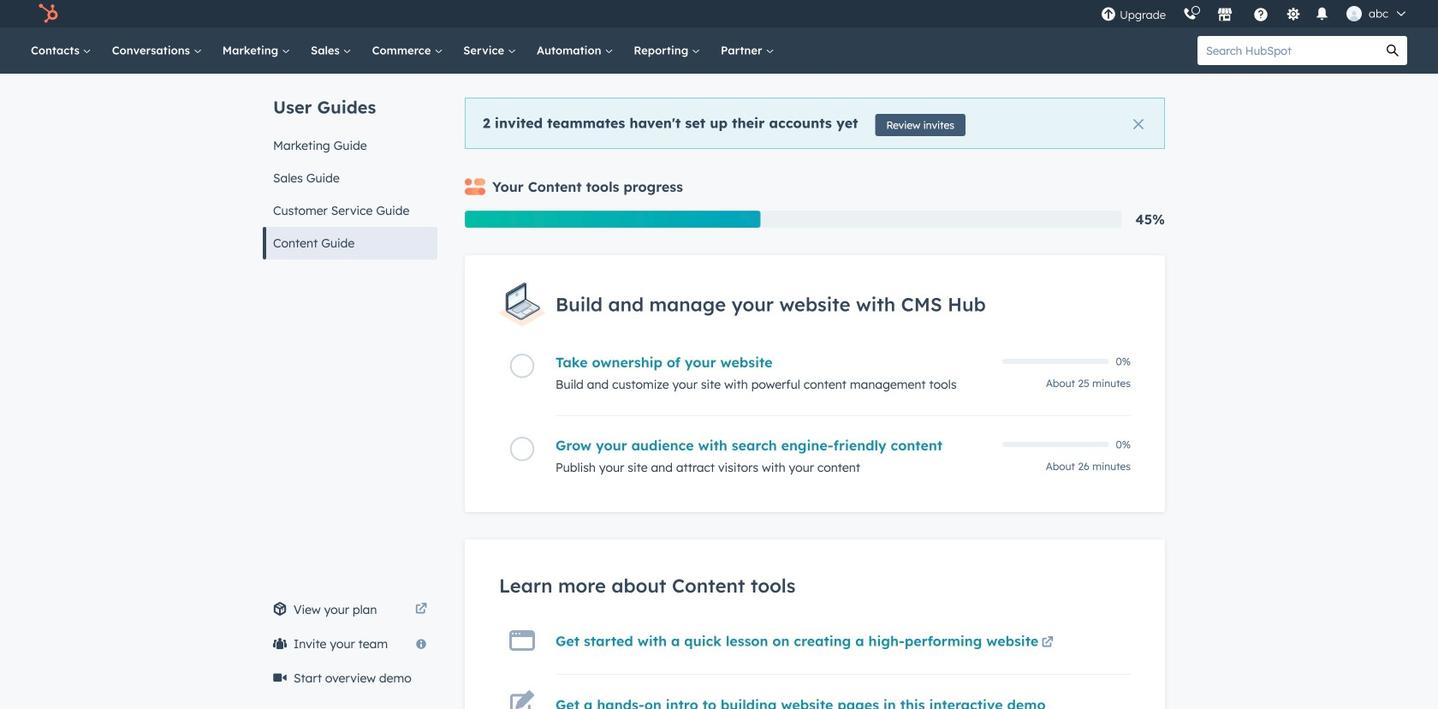 Task type: vqa. For each thing, say whether or not it's contained in the screenshot.
the left THIS
no



Task type: locate. For each thing, give the bounding box(es) containing it.
link opens in a new window image
[[415, 600, 427, 620], [415, 604, 427, 616], [1042, 637, 1054, 649]]

progress bar
[[465, 211, 761, 228]]

link opens in a new window image
[[1042, 633, 1054, 653]]

Search HubSpot search field
[[1198, 36, 1379, 65]]

marketplaces image
[[1218, 8, 1233, 23]]

menu
[[1093, 0, 1418, 27]]

alert
[[465, 98, 1166, 149]]

user guides element
[[263, 74, 438, 260]]



Task type: describe. For each thing, give the bounding box(es) containing it.
garebear orlando image
[[1347, 6, 1363, 21]]

close image
[[1134, 119, 1144, 129]]



